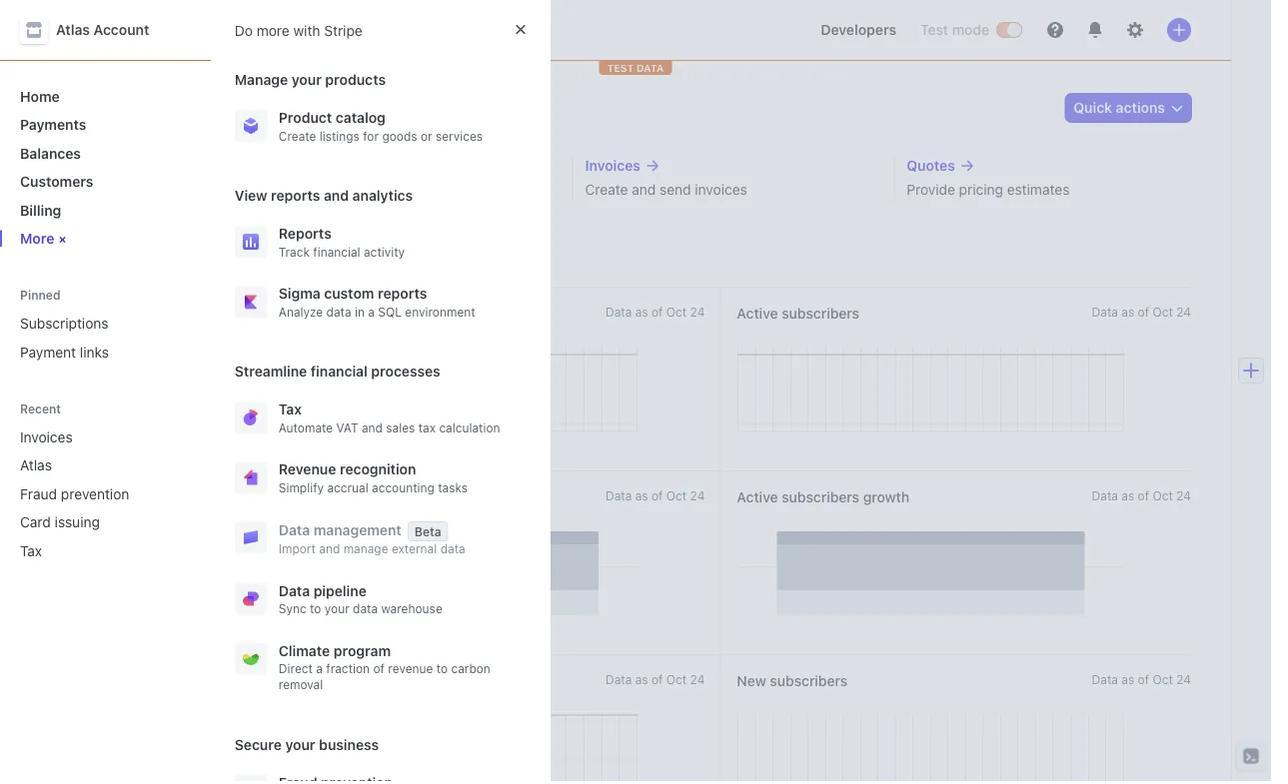 Task type: vqa. For each thing, say whether or not it's contained in the screenshot.
Provide pricing estimates
yes



Task type: describe. For each thing, give the bounding box(es) containing it.
data for mrr
[[606, 305, 632, 319]]

accrual
[[327, 481, 369, 495]]

product catalog create listings for goods or services
[[279, 109, 483, 143]]

atlas link
[[12, 449, 167, 482]]

data for manage
[[441, 542, 466, 556]]

atlas for atlas
[[20, 457, 52, 474]]

new subscribers
[[737, 673, 848, 690]]

invoices link for recent
[[12, 421, 167, 453]]

atlas account button
[[20, 16, 169, 44]]

listings
[[320, 129, 360, 143]]

catalog
[[336, 109, 386, 126]]

billing link
[[12, 194, 195, 226]]

removal
[[279, 678, 323, 692]]

volume
[[278, 673, 326, 690]]

card
[[20, 514, 51, 531]]

data as of oct 24 for active subscribers growth
[[1092, 489, 1192, 503]]

calculation
[[439, 421, 500, 435]]

active for active subscribers
[[737, 305, 778, 322]]

and down data management
[[319, 542, 340, 556]]

of for new subscribers
[[1138, 673, 1150, 687]]

balances link
[[12, 137, 195, 169]]

subscribers for active subscribers
[[782, 305, 860, 322]]

with
[[293, 22, 320, 38]]

beta
[[415, 525, 442, 539]]

activity
[[364, 245, 405, 259]]

as for new subscribers
[[1122, 673, 1135, 687]]

reports
[[279, 225, 332, 242]]

data
[[637, 62, 664, 73]]

pricing
[[959, 181, 1004, 198]]

new
[[737, 673, 767, 690]]

manage your products
[[235, 71, 386, 88]]

mrr for mrr
[[251, 305, 281, 322]]

revenue
[[279, 461, 336, 478]]

direct
[[279, 662, 313, 676]]

do more with stripe
[[235, 22, 363, 38]]

vat
[[336, 421, 358, 435]]

your for business
[[285, 737, 316, 753]]

card issuing link
[[12, 506, 167, 539]]

do
[[235, 22, 253, 38]]

your for products
[[292, 71, 322, 88]]

fraud
[[20, 486, 57, 502]]

net
[[251, 673, 274, 690]]

reports track financial activity
[[279, 225, 405, 259]]

0 vertical spatial billing
[[251, 91, 331, 124]]

view
[[235, 187, 267, 204]]

your inside data pipeline sync to your data warehouse
[[325, 602, 350, 616]]

send
[[660, 181, 691, 198]]

net volume
[[251, 673, 326, 690]]

of for mrr growth
[[652, 489, 663, 503]]

to inside data pipeline sync to your data warehouse
[[310, 602, 321, 616]]

1 horizontal spatial invoices
[[585, 157, 641, 174]]

manage
[[235, 71, 288, 88]]

payment
[[20, 344, 76, 360]]

data as of oct 24 for mrr
[[606, 305, 705, 319]]

invoices inside recent element
[[20, 429, 73, 445]]

data for active subscribers growth
[[1092, 489, 1119, 503]]

product
[[279, 109, 332, 126]]

recent
[[20, 402, 61, 416]]

sales
[[386, 421, 415, 435]]

pipeline
[[314, 583, 367, 599]]

test mode
[[921, 21, 990, 38]]

active subscribers
[[737, 305, 860, 322]]

tax for tax
[[20, 543, 42, 559]]

data for net volume
[[606, 673, 632, 687]]

of for active subscribers
[[1138, 305, 1150, 319]]

provide
[[907, 181, 956, 198]]

import and manage external data
[[279, 542, 466, 556]]

close menu image
[[515, 23, 527, 35]]

oct for new subscribers
[[1153, 673, 1174, 687]]

subscribers for active subscribers growth
[[782, 489, 860, 506]]

card issuing
[[20, 514, 100, 531]]

estimates
[[1007, 181, 1070, 198]]

invoices
[[695, 181, 748, 198]]

payment links
[[20, 344, 109, 360]]

quotes link
[[907, 156, 1192, 176]]

customers
[[20, 173, 93, 190]]

of inside the climate program direct a fraction of revenue to carbon removal
[[373, 662, 385, 676]]

oct for active subscribers
[[1153, 305, 1174, 319]]

more
[[20, 230, 54, 247]]

customers link
[[12, 165, 195, 198]]

program
[[334, 643, 391, 659]]

growth
[[251, 250, 320, 273]]

pinned
[[20, 288, 61, 302]]

data for new subscribers
[[1092, 673, 1119, 687]]

data for reports
[[327, 305, 351, 319]]

developers link
[[813, 14, 905, 46]]

climate program direct a fraction of revenue to carbon removal
[[279, 643, 491, 692]]

core navigation links element
[[12, 80, 195, 255]]

search
[[271, 21, 317, 38]]

manage
[[344, 542, 388, 556]]

and right up
[[324, 187, 349, 204]]

Search search field
[[239, 12, 789, 48]]

active subscribers growth
[[737, 489, 910, 506]]

more +
[[20, 230, 72, 250]]

secure your business
[[235, 737, 379, 753]]

0 vertical spatial reports
[[271, 187, 320, 204]]

recent navigation links element
[[0, 400, 211, 567]]

oct for active subscribers growth
[[1153, 489, 1174, 503]]

1 vertical spatial financial
[[311, 363, 368, 380]]

goods
[[382, 129, 417, 143]]

active for active subscribers growth
[[737, 489, 778, 506]]

invoices link for set up recurring payments
[[585, 156, 870, 176]]

data as of oct 24 for new subscribers
[[1092, 673, 1192, 687]]

data as of oct 24 for net volume
[[606, 673, 705, 687]]

a inside sigma custom reports analyze data in a sql environment
[[368, 305, 375, 319]]

data as of oct 24 for active subscribers
[[1092, 305, 1192, 319]]



Task type: locate. For each thing, give the bounding box(es) containing it.
provide pricing estimates
[[907, 181, 1070, 198]]

fraud prevention link
[[12, 478, 167, 510]]

1 vertical spatial subscribers
[[782, 489, 860, 506]]

2 mrr from the top
[[251, 489, 281, 506]]

reports
[[271, 187, 320, 204], [378, 285, 427, 302]]

0 vertical spatial your
[[292, 71, 322, 88]]

0 horizontal spatial a
[[316, 662, 323, 676]]

tax for tax automate vat and sales tax calculation
[[279, 401, 302, 418]]

data
[[327, 305, 351, 319], [441, 542, 466, 556], [353, 602, 378, 616]]

payments
[[20, 116, 86, 133]]

1 horizontal spatial to
[[437, 662, 448, 676]]

1 vertical spatial invoices link
[[12, 421, 167, 453]]

1 horizontal spatial atlas
[[56, 21, 90, 38]]

test data
[[607, 62, 664, 73]]

of for mrr
[[652, 305, 663, 319]]

subscribers
[[782, 305, 860, 322], [782, 489, 860, 506], [770, 673, 848, 690]]

tax link
[[12, 535, 167, 567]]

2 growth from the left
[[864, 489, 910, 506]]

create down product
[[279, 129, 316, 143]]

test
[[921, 21, 949, 38]]

issuing
[[55, 514, 100, 531]]

atlas inside button
[[56, 21, 90, 38]]

streamline
[[235, 363, 307, 380]]

as for active subscribers growth
[[1122, 489, 1135, 503]]

0 horizontal spatial create
[[279, 129, 316, 143]]

1 vertical spatial to
[[437, 662, 448, 676]]

data inside data pipeline sync to your data warehouse
[[353, 602, 378, 616]]

1 horizontal spatial reports
[[378, 285, 427, 302]]

1 vertical spatial mrr
[[251, 489, 281, 506]]

a right in
[[368, 305, 375, 319]]

0 vertical spatial mrr
[[251, 305, 281, 322]]

streamline financial processes element
[[227, 392, 535, 701]]

or
[[421, 129, 432, 143]]

data
[[606, 305, 632, 319], [1092, 305, 1119, 319], [606, 489, 632, 503], [1092, 489, 1119, 503], [279, 522, 310, 539], [279, 583, 310, 599], [606, 673, 632, 687], [1092, 673, 1119, 687]]

reports up sql
[[378, 285, 427, 302]]

recent element
[[0, 421, 211, 567]]

subscriptions link
[[12, 307, 195, 340]]

0 vertical spatial subscribers
[[782, 305, 860, 322]]

data as of oct 24 for mrr growth
[[606, 489, 705, 503]]

mrr down revenue
[[251, 489, 281, 506]]

invoices down recent
[[20, 429, 73, 445]]

data for active subscribers
[[1092, 305, 1119, 319]]

24 for new subscribers
[[1177, 673, 1192, 687]]

0 vertical spatial tax
[[279, 401, 302, 418]]

your down pipeline
[[325, 602, 350, 616]]

management
[[314, 522, 402, 539]]

financial up vat
[[311, 363, 368, 380]]

tax inside recent element
[[20, 543, 42, 559]]

tax inside tax automate vat and sales tax calculation
[[279, 401, 302, 418]]

as for active subscribers
[[1122, 305, 1135, 319]]

up
[[289, 181, 305, 198]]

prevention
[[61, 486, 129, 502]]

1 vertical spatial a
[[316, 662, 323, 676]]

sync
[[279, 602, 307, 616]]

automate
[[279, 421, 333, 435]]

1 horizontal spatial tax
[[279, 401, 302, 418]]

0 horizontal spatial data
[[327, 305, 351, 319]]

0 horizontal spatial to
[[310, 602, 321, 616]]

1 vertical spatial invoices
[[20, 429, 73, 445]]

active
[[737, 305, 778, 322], [737, 489, 778, 506]]

create inside product catalog create listings for goods or services
[[279, 129, 316, 143]]

0 vertical spatial to
[[310, 602, 321, 616]]

24 for mrr
[[690, 305, 705, 319]]

invoices link up invoices
[[585, 156, 870, 176]]

1 vertical spatial active
[[737, 489, 778, 506]]

analytics
[[353, 187, 413, 204]]

secure
[[235, 737, 282, 753]]

data as of oct 24
[[606, 305, 705, 319], [1092, 305, 1192, 319], [606, 489, 705, 503], [1092, 489, 1192, 503], [606, 673, 705, 687], [1092, 673, 1192, 687]]

1 vertical spatial atlas
[[20, 457, 52, 474]]

24 for active subscribers growth
[[1177, 489, 1192, 503]]

0 horizontal spatial billing
[[20, 202, 61, 218]]

0 vertical spatial invoices link
[[585, 156, 870, 176]]

environment
[[405, 305, 475, 319]]

to
[[310, 602, 321, 616], [437, 662, 448, 676]]

2 vertical spatial subscribers
[[770, 673, 848, 690]]

revenue
[[388, 662, 433, 676]]

tax up automate
[[279, 401, 302, 418]]

1 horizontal spatial billing
[[251, 91, 331, 124]]

account
[[94, 21, 149, 38]]

to right sync
[[310, 602, 321, 616]]

0 vertical spatial active
[[737, 305, 778, 322]]

data for mrr growth
[[606, 489, 632, 503]]

growth
[[285, 489, 331, 506], [864, 489, 910, 506]]

fraud prevention
[[20, 486, 129, 502]]

oct
[[667, 305, 687, 319], [1153, 305, 1174, 319], [667, 489, 687, 503], [1153, 489, 1174, 503], [667, 673, 687, 687], [1153, 673, 1174, 687]]

simplify
[[279, 481, 324, 495]]

oct for net volume
[[667, 673, 687, 687]]

notifications image
[[1088, 22, 1104, 38]]

processes
[[371, 363, 441, 380]]

of
[[652, 305, 663, 319], [1138, 305, 1150, 319], [652, 489, 663, 503], [1138, 489, 1150, 503], [373, 662, 385, 676], [652, 673, 663, 687], [1138, 673, 1150, 687]]

sql
[[378, 305, 402, 319]]

0 horizontal spatial reports
[[271, 187, 320, 204]]

recurring
[[309, 181, 368, 198]]

quotes
[[907, 157, 956, 174]]

1 vertical spatial your
[[325, 602, 350, 616]]

import
[[279, 542, 316, 556]]

0 vertical spatial create
[[279, 129, 316, 143]]

stripe
[[324, 22, 363, 38]]

invoices up create and send invoices
[[585, 157, 641, 174]]

24 for active subscribers
[[1177, 305, 1192, 319]]

reports inside sigma custom reports analyze data in a sql environment
[[378, 285, 427, 302]]

data down pipeline
[[353, 602, 378, 616]]

2 vertical spatial your
[[285, 737, 316, 753]]

payments link
[[12, 108, 195, 141]]

2 vertical spatial data
[[353, 602, 378, 616]]

data left in
[[327, 305, 351, 319]]

mode
[[953, 21, 990, 38]]

1 horizontal spatial data
[[353, 602, 378, 616]]

atlas left account
[[56, 21, 90, 38]]

test
[[607, 62, 634, 73]]

to left carbon
[[437, 662, 448, 676]]

0 vertical spatial data
[[327, 305, 351, 319]]

+
[[54, 232, 72, 250]]

1 vertical spatial reports
[[378, 285, 427, 302]]

0 vertical spatial financial
[[313, 245, 361, 259]]

mrr down sigma
[[251, 305, 281, 322]]

carbon
[[451, 662, 491, 676]]

data management
[[279, 522, 402, 539]]

2 active from the top
[[737, 489, 778, 506]]

as
[[636, 305, 648, 319], [1122, 305, 1135, 319], [636, 489, 648, 503], [1122, 489, 1135, 503], [636, 673, 648, 687], [1122, 673, 1135, 687]]

1 active from the top
[[737, 305, 778, 322]]

1 horizontal spatial invoices link
[[585, 156, 870, 176]]

tax
[[419, 421, 436, 435]]

data down beta
[[441, 542, 466, 556]]

0 vertical spatial a
[[368, 305, 375, 319]]

mrr for mrr growth
[[251, 489, 281, 506]]

0 horizontal spatial invoices link
[[12, 421, 167, 453]]

24 for net volume
[[690, 673, 705, 687]]

climate
[[279, 643, 330, 659]]

custom
[[324, 285, 374, 302]]

a inside the climate program direct a fraction of revenue to carbon removal
[[316, 662, 323, 676]]

0 horizontal spatial growth
[[285, 489, 331, 506]]

for
[[363, 129, 379, 143]]

streamline financial processes
[[235, 363, 441, 380]]

as for net volume
[[636, 673, 648, 687]]

and right vat
[[362, 421, 383, 435]]

products
[[325, 71, 386, 88]]

in
[[355, 305, 365, 319]]

sigma
[[279, 285, 321, 302]]

pinned element
[[12, 307, 195, 368]]

1 growth from the left
[[285, 489, 331, 506]]

1 horizontal spatial create
[[585, 181, 628, 198]]

financial down reports
[[313, 245, 361, 259]]

oct for mrr growth
[[667, 489, 687, 503]]

as for mrr
[[636, 305, 648, 319]]

tax down 'card'
[[20, 543, 42, 559]]

and left send on the right top of the page
[[632, 181, 656, 198]]

2 horizontal spatial data
[[441, 542, 466, 556]]

0 vertical spatial atlas
[[56, 21, 90, 38]]

billing up more
[[20, 202, 61, 218]]

1 vertical spatial billing
[[20, 202, 61, 218]]

1 horizontal spatial growth
[[864, 489, 910, 506]]

data inside data pipeline sync to your data warehouse
[[279, 583, 310, 599]]

atlas inside "link"
[[20, 457, 52, 474]]

0 horizontal spatial atlas
[[20, 457, 52, 474]]

0 horizontal spatial tax
[[20, 543, 42, 559]]

business
[[319, 737, 379, 753]]

external
[[392, 542, 437, 556]]

1 mrr from the top
[[251, 305, 281, 322]]

billing inside 'link'
[[20, 202, 61, 218]]

your up product
[[292, 71, 322, 88]]

24 for mrr growth
[[690, 489, 705, 503]]

track
[[279, 245, 310, 259]]

tax automate vat and sales tax calculation
[[279, 401, 500, 435]]

and inside tax automate vat and sales tax calculation
[[362, 421, 383, 435]]

atlas account
[[56, 21, 149, 38]]

data inside sigma custom reports analyze data in a sql environment
[[327, 305, 351, 319]]

set up recurring payments
[[264, 181, 435, 198]]

invoices link down recent
[[12, 421, 167, 453]]

1 horizontal spatial a
[[368, 305, 375, 319]]

atlas
[[56, 21, 90, 38], [20, 457, 52, 474]]

subscribers for new subscribers
[[770, 673, 848, 690]]

of for active subscribers growth
[[1138, 489, 1150, 503]]

financial
[[313, 245, 361, 259], [311, 363, 368, 380]]

warehouse
[[381, 602, 443, 616]]

1 vertical spatial tax
[[20, 543, 42, 559]]

home
[[20, 88, 60, 104]]

atlas up fraud
[[20, 457, 52, 474]]

atlas for atlas account
[[56, 21, 90, 38]]

create left send on the right top of the page
[[585, 181, 628, 198]]

view reports and analytics element
[[227, 216, 535, 328]]

of for net volume
[[652, 673, 663, 687]]

a down "climate"
[[316, 662, 323, 676]]

subscriptions
[[20, 315, 109, 332]]

developers
[[821, 21, 897, 38]]

0 horizontal spatial invoices
[[20, 429, 73, 445]]

as for mrr growth
[[636, 489, 648, 503]]

pinned navigation links element
[[12, 287, 195, 368]]

0 vertical spatial invoices
[[585, 157, 641, 174]]

1 vertical spatial data
[[441, 542, 466, 556]]

accounting
[[372, 481, 435, 495]]

data pipeline sync to your data warehouse
[[279, 583, 443, 616]]

1 vertical spatial create
[[585, 181, 628, 198]]

home link
[[12, 80, 195, 112]]

balances
[[20, 145, 81, 161]]

financial inside reports track financial activity
[[313, 245, 361, 259]]

your right secure
[[285, 737, 316, 753]]

reports up reports
[[271, 187, 320, 204]]

revenue recognition simplify accrual accounting tasks
[[279, 461, 468, 495]]

to inside the climate program direct a fraction of revenue to carbon removal
[[437, 662, 448, 676]]

oct for mrr
[[667, 305, 687, 319]]

billing down manage your products
[[251, 91, 331, 124]]



